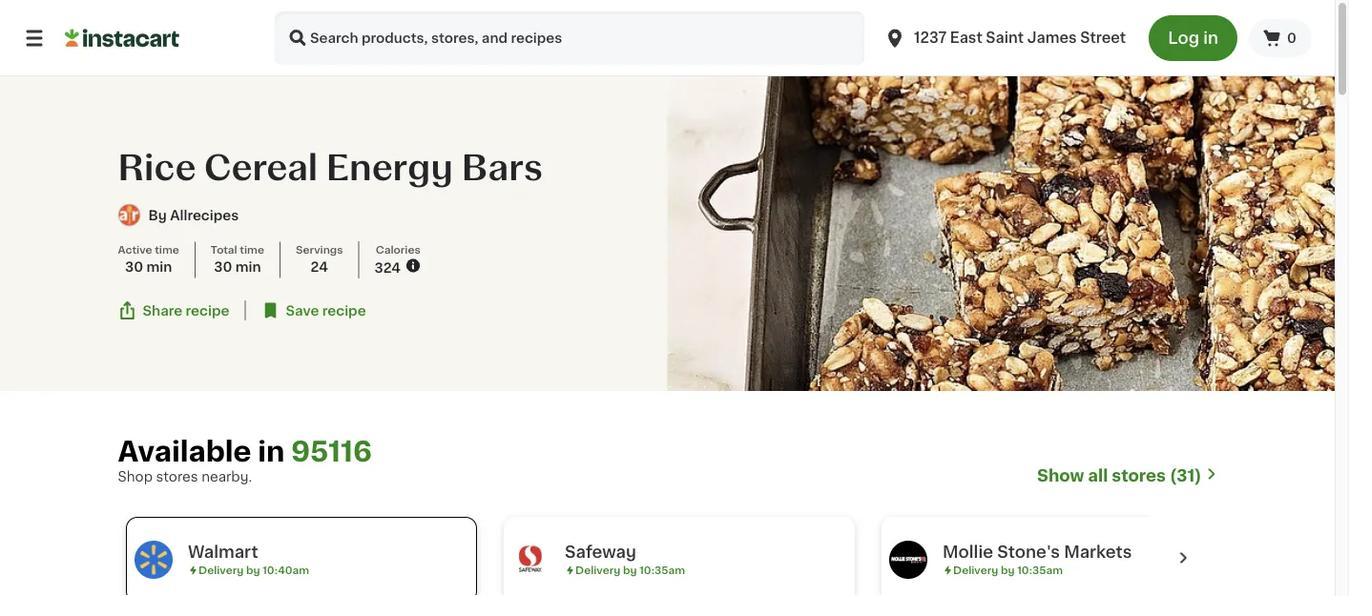 Task type: describe. For each thing, give the bounding box(es) containing it.
delivery by 10:40am
[[198, 565, 309, 576]]

available in 95116 shop stores nearby.
[[118, 439, 372, 484]]

30 for active time 30 min
[[125, 260, 143, 274]]

safeway image
[[511, 541, 549, 579]]

saint
[[986, 31, 1024, 45]]

cereal
[[204, 151, 318, 185]]

time for total time 30 min
[[240, 244, 264, 255]]

30 for total time 30 min
[[214, 260, 232, 274]]

min for total time 30 min
[[235, 260, 261, 274]]

by
[[148, 209, 167, 222]]

in for available
[[258, 439, 285, 466]]

calories
[[376, 244, 421, 255]]

delivery by 10:35am for mollie stone's markets
[[953, 565, 1063, 576]]

recipe for save recipe
[[322, 304, 366, 317]]

street
[[1081, 31, 1126, 45]]

324
[[375, 261, 401, 274]]

walmart image
[[134, 541, 172, 579]]

total time 30 min
[[211, 244, 264, 274]]

active
[[118, 244, 152, 255]]

all
[[1088, 468, 1108, 484]]

show all stores (31) button
[[1037, 466, 1217, 487]]

available
[[118, 439, 251, 466]]

1 1237 east saint james street button from the left
[[872, 11, 1138, 65]]

by allrecipes
[[148, 209, 239, 222]]

show
[[1037, 468, 1084, 484]]

shop
[[118, 470, 153, 484]]

log
[[1168, 30, 1200, 46]]

min for active time 30 min
[[146, 260, 172, 274]]

1237 east saint james street
[[914, 31, 1126, 45]]

mollie
[[942, 544, 993, 561]]

10:35am for mollie stone's markets
[[1017, 565, 1063, 576]]

95116 button
[[291, 437, 372, 468]]

east
[[950, 31, 983, 45]]

log in button
[[1149, 15, 1238, 61]]

share recipe button
[[118, 301, 229, 320]]

rice
[[118, 151, 196, 185]]



Task type: vqa. For each thing, say whether or not it's contained in the screenshot.
"in" for Log
yes



Task type: locate. For each thing, give the bounding box(es) containing it.
delivery down "safeway"
[[575, 565, 620, 576]]

1 recipe from the left
[[186, 304, 229, 317]]

allrecipes
[[170, 209, 239, 222]]

nearby.
[[202, 470, 252, 484]]

10:40am
[[262, 565, 309, 576]]

0 horizontal spatial by
[[246, 565, 260, 576]]

10:35am for safeway
[[639, 565, 685, 576]]

24
[[311, 260, 328, 274]]

1 min from the left
[[146, 260, 172, 274]]

1 horizontal spatial in
[[1204, 30, 1219, 46]]

min inside total time 30 min
[[235, 260, 261, 274]]

delivery by 10:35am down stone's
[[953, 565, 1063, 576]]

recipe right share
[[186, 304, 229, 317]]

1 by from the left
[[246, 565, 260, 576]]

1 30 from the left
[[125, 260, 143, 274]]

30 down total
[[214, 260, 232, 274]]

30
[[125, 260, 143, 274], [214, 260, 232, 274]]

delivery for safeway
[[575, 565, 620, 576]]

servings 24
[[296, 244, 343, 274]]

safeway
[[564, 544, 636, 561]]

stores inside button
[[1112, 468, 1166, 484]]

1 horizontal spatial delivery
[[575, 565, 620, 576]]

Search field
[[275, 11, 865, 65]]

recipe right save
[[322, 304, 366, 317]]

rice cereal energy bars
[[118, 151, 543, 185]]

None search field
[[275, 11, 865, 65]]

in inside button
[[1204, 30, 1219, 46]]

delivery down mollie
[[953, 565, 998, 576]]

recipe for share recipe
[[186, 304, 229, 317]]

0 horizontal spatial delivery by 10:35am
[[575, 565, 685, 576]]

in
[[1204, 30, 1219, 46], [258, 439, 285, 466]]

0 vertical spatial in
[[1204, 30, 1219, 46]]

0 horizontal spatial 30
[[125, 260, 143, 274]]

0
[[1287, 31, 1297, 45]]

1 delivery from the left
[[198, 565, 243, 576]]

time
[[155, 244, 179, 255], [240, 244, 264, 255]]

0 horizontal spatial recipe
[[186, 304, 229, 317]]

1 vertical spatial in
[[258, 439, 285, 466]]

log in
[[1168, 30, 1219, 46]]

bars
[[462, 151, 543, 185]]

servings
[[296, 244, 343, 255]]

in right log at top right
[[1204, 30, 1219, 46]]

3 delivery from the left
[[953, 565, 998, 576]]

2 min from the left
[[235, 260, 261, 274]]

in for log
[[1204, 30, 1219, 46]]

stores
[[1112, 468, 1166, 484], [156, 470, 198, 484]]

10:35am
[[639, 565, 685, 576], [1017, 565, 1063, 576]]

2 delivery from the left
[[575, 565, 620, 576]]

1 horizontal spatial delivery by 10:35am
[[953, 565, 1063, 576]]

stores right all
[[1112, 468, 1166, 484]]

show all stores (31)
[[1037, 468, 1202, 484]]

save recipe
[[286, 304, 366, 317]]

1237
[[914, 31, 947, 45]]

0 horizontal spatial delivery
[[198, 565, 243, 576]]

recipe inside button
[[322, 304, 366, 317]]

james
[[1028, 31, 1077, 45]]

1 horizontal spatial by
[[623, 565, 637, 576]]

markets
[[1064, 544, 1132, 561]]

share recipe
[[143, 304, 229, 317]]

1 10:35am from the left
[[639, 565, 685, 576]]

1 horizontal spatial time
[[240, 244, 264, 255]]

0 horizontal spatial min
[[146, 260, 172, 274]]

1 horizontal spatial min
[[235, 260, 261, 274]]

2 horizontal spatial by
[[1001, 565, 1014, 576]]

2 time from the left
[[240, 244, 264, 255]]

min down the active
[[146, 260, 172, 274]]

0 horizontal spatial stores
[[156, 470, 198, 484]]

stores inside available in 95116 shop stores nearby.
[[156, 470, 198, 484]]

time inside 'active time 30 min'
[[155, 244, 179, 255]]

0 button
[[1249, 19, 1312, 57]]

95116
[[291, 439, 372, 466]]

save
[[286, 304, 319, 317]]

active time 30 min
[[118, 244, 179, 274]]

delivery for walmart
[[198, 565, 243, 576]]

(31)
[[1170, 468, 1202, 484]]

2 horizontal spatial delivery
[[953, 565, 998, 576]]

rice cereal energy bars image
[[668, 76, 1335, 391]]

by
[[246, 565, 260, 576], [623, 565, 637, 576], [1001, 565, 1014, 576]]

1 horizontal spatial 10:35am
[[1017, 565, 1063, 576]]

stone's
[[997, 544, 1060, 561]]

2 10:35am from the left
[[1017, 565, 1063, 576]]

walmart
[[188, 544, 258, 561]]

in inside available in 95116 shop stores nearby.
[[258, 439, 285, 466]]

0 horizontal spatial in
[[258, 439, 285, 466]]

recipe
[[186, 304, 229, 317], [322, 304, 366, 317]]

by down stone's
[[1001, 565, 1014, 576]]

3 by from the left
[[1001, 565, 1014, 576]]

recipe inside "button"
[[186, 304, 229, 317]]

by for walmart
[[246, 565, 260, 576]]

2 30 from the left
[[214, 260, 232, 274]]

1 delivery by 10:35am from the left
[[575, 565, 685, 576]]

delivery
[[198, 565, 243, 576], [575, 565, 620, 576], [953, 565, 998, 576]]

delivery down the walmart at the left
[[198, 565, 243, 576]]

1237 east saint james street button
[[872, 11, 1138, 65], [884, 11, 1126, 65]]

2 recipe from the left
[[322, 304, 366, 317]]

2 by from the left
[[623, 565, 637, 576]]

by for mollie stone's markets
[[1001, 565, 1014, 576]]

in left 95116
[[258, 439, 285, 466]]

delivery by 10:35am down "safeway"
[[575, 565, 685, 576]]

2 1237 east saint james street button from the left
[[884, 11, 1126, 65]]

min down total
[[235, 260, 261, 274]]

time right the active
[[155, 244, 179, 255]]

1 time from the left
[[155, 244, 179, 255]]

1 horizontal spatial 30
[[214, 260, 232, 274]]

time inside total time 30 min
[[240, 244, 264, 255]]

0 horizontal spatial time
[[155, 244, 179, 255]]

1 horizontal spatial stores
[[1112, 468, 1166, 484]]

30 down the active
[[125, 260, 143, 274]]

instacart logo image
[[65, 27, 179, 50]]

min inside 'active time 30 min'
[[146, 260, 172, 274]]

2 delivery by 10:35am from the left
[[953, 565, 1063, 576]]

by down "safeway"
[[623, 565, 637, 576]]

min
[[146, 260, 172, 274], [235, 260, 261, 274]]

30 inside 'active time 30 min'
[[125, 260, 143, 274]]

1 horizontal spatial recipe
[[322, 304, 366, 317]]

delivery by 10:35am for safeway
[[575, 565, 685, 576]]

stores down the available
[[156, 470, 198, 484]]

mollie stone's markets image
[[889, 541, 927, 579]]

save recipe button
[[261, 301, 366, 320]]

time right total
[[240, 244, 264, 255]]

delivery by 10:35am
[[575, 565, 685, 576], [953, 565, 1063, 576]]

time for active time 30 min
[[155, 244, 179, 255]]

delivery for mollie stone's markets
[[953, 565, 998, 576]]

by for safeway
[[623, 565, 637, 576]]

share
[[143, 304, 182, 317]]

total
[[211, 244, 237, 255]]

mollie stone's markets
[[942, 544, 1132, 561]]

by left 10:40am at left
[[246, 565, 260, 576]]

30 inside total time 30 min
[[214, 260, 232, 274]]

0 horizontal spatial 10:35am
[[639, 565, 685, 576]]

energy
[[326, 151, 453, 185]]



